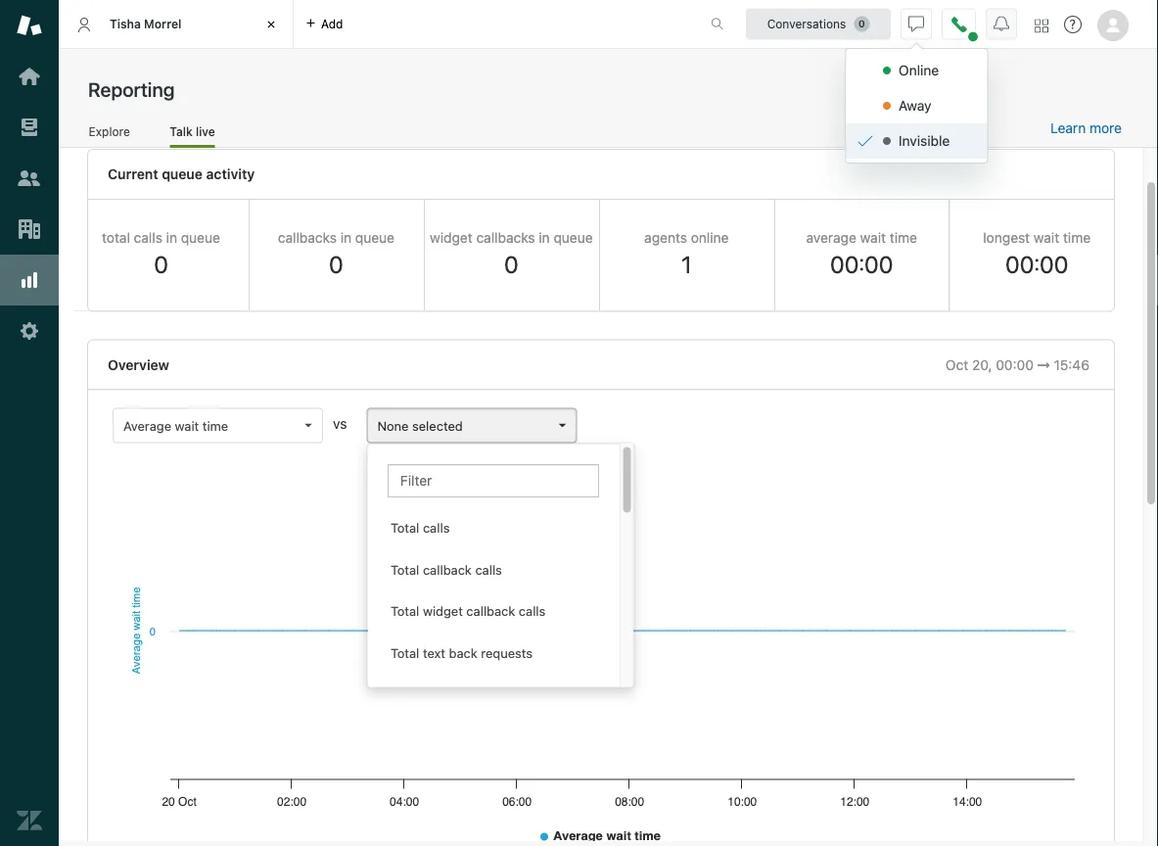 Task type: describe. For each thing, give the bounding box(es) containing it.
get help image
[[1064, 16, 1082, 33]]

zendesk support image
[[17, 13, 42, 38]]

organizations image
[[17, 216, 42, 242]]

zendesk products image
[[1035, 19, 1049, 33]]

reporting
[[88, 77, 175, 100]]

away
[[899, 97, 932, 114]]

tisha morrel tab
[[59, 0, 294, 49]]

notifications image
[[994, 16, 1010, 32]]

add
[[321, 17, 343, 31]]

learn
[[1051, 120, 1086, 136]]

live
[[196, 124, 215, 138]]

conversations button
[[746, 8, 891, 40]]

button displays agent's chat status as invisible. image
[[909, 16, 924, 32]]

explore
[[89, 124, 130, 138]]

invisible menu item
[[846, 123, 987, 159]]

talk live link
[[170, 124, 215, 148]]

customers image
[[17, 166, 42, 191]]

tisha
[[110, 17, 141, 31]]

invisible
[[899, 133, 950, 149]]

conversations
[[767, 17, 846, 31]]

tabs tab list
[[59, 0, 690, 49]]



Task type: vqa. For each thing, say whether or not it's contained in the screenshot.
fifth (GMT-07:00) Translation missing: en-US-x-1.txt.timezone.america_los from the bottom of the page
no



Task type: locate. For each thing, give the bounding box(es) containing it.
main element
[[0, 0, 59, 846]]

menu
[[845, 48, 988, 164]]

learn more
[[1051, 120, 1122, 136]]

reporting image
[[17, 267, 42, 293]]

close image
[[261, 15, 281, 34]]

morrel
[[144, 17, 182, 31]]

learn more link
[[1051, 119, 1122, 137]]

tisha morrel
[[110, 17, 182, 31]]

explore link
[[88, 124, 131, 145]]

views image
[[17, 115, 42, 140]]

talk
[[170, 124, 193, 138]]

add button
[[294, 0, 355, 48]]

get started image
[[17, 64, 42, 89]]

menu containing online
[[845, 48, 988, 164]]

more
[[1090, 120, 1122, 136]]

admin image
[[17, 318, 42, 344]]

online
[[899, 62, 939, 78]]

zendesk image
[[17, 808, 42, 833]]

talk live
[[170, 124, 215, 138]]



